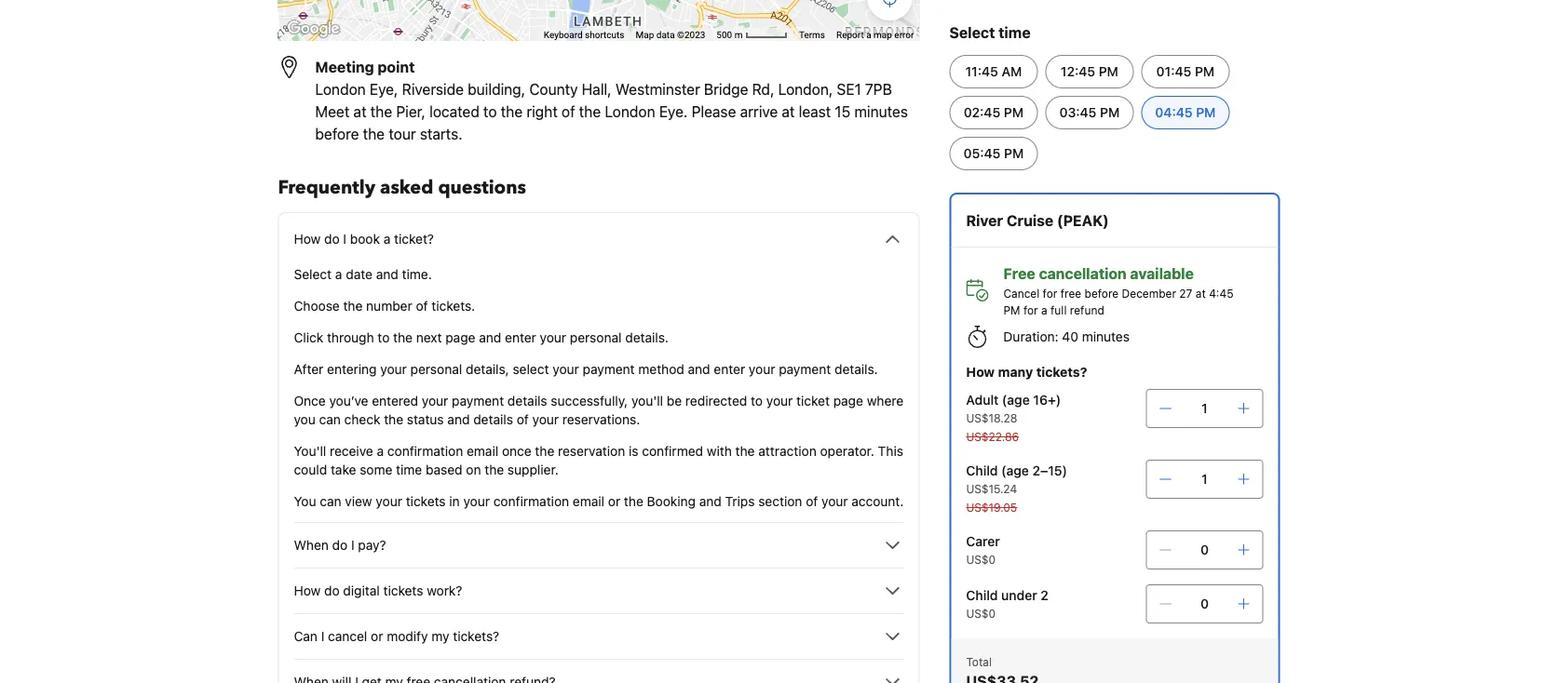 Task type: locate. For each thing, give the bounding box(es) containing it.
refund
[[1070, 304, 1105, 317]]

select up choose
[[294, 267, 332, 282]]

0 horizontal spatial at
[[354, 103, 367, 121]]

0 horizontal spatial before
[[315, 125, 359, 143]]

payment up successfully,
[[583, 362, 635, 377]]

your left ticket
[[767, 394, 793, 409]]

do inside dropdown button
[[332, 538, 348, 553]]

0 vertical spatial enter
[[505, 330, 536, 346]]

child inside child (age 2–15) us$15.24
[[967, 463, 998, 479]]

0 vertical spatial details.
[[625, 330, 669, 346]]

1 vertical spatial how
[[967, 365, 995, 380]]

1 vertical spatial tickets?
[[453, 629, 500, 645]]

(age down the many
[[1002, 393, 1030, 408]]

before down meet
[[315, 125, 359, 143]]

map
[[636, 29, 654, 41]]

se1
[[837, 81, 862, 98]]

(age inside 'adult (age 16+) us$18.28'
[[1002, 393, 1030, 408]]

attraction
[[759, 444, 817, 459]]

0 vertical spatial can
[[319, 412, 341, 428]]

pm right '12:45'
[[1099, 64, 1119, 79]]

tickets? right my
[[453, 629, 500, 645]]

asked
[[380, 175, 434, 201]]

1 vertical spatial tickets
[[383, 584, 423, 599]]

16+)
[[1034, 393, 1061, 408]]

the down hall,
[[579, 103, 601, 121]]

1 horizontal spatial select
[[950, 24, 995, 41]]

frequently asked questions
[[278, 175, 526, 201]]

2 vertical spatial how
[[294, 584, 321, 599]]

1 vertical spatial i
[[351, 538, 355, 553]]

1 vertical spatial before
[[1085, 287, 1119, 300]]

of left tickets.
[[416, 299, 428, 314]]

0 vertical spatial (age
[[1002, 393, 1030, 408]]

2 horizontal spatial at
[[1196, 287, 1206, 300]]

select
[[950, 24, 995, 41], [294, 267, 332, 282]]

you
[[294, 494, 316, 510]]

1
[[1202, 401, 1208, 416], [1202, 472, 1208, 487]]

pm right 01:45
[[1195, 64, 1215, 79]]

or inside how do i book a ticket? 'element'
[[608, 494, 621, 510]]

report
[[837, 29, 864, 41]]

and up redirected at the left
[[688, 362, 711, 377]]

of inside once you've entered your payment details successfully, you'll be redirected to your ticket page where you can check the status and details of your reservations.
[[517, 412, 529, 428]]

riverside
[[402, 81, 464, 98]]

personal
[[570, 330, 622, 346], [411, 362, 462, 377]]

and right status
[[448, 412, 470, 428]]

2 vertical spatial i
[[321, 629, 325, 645]]

tickets inside how do i book a ticket? 'element'
[[406, 494, 446, 510]]

2 us$0 from the top
[[967, 607, 996, 620]]

1 vertical spatial confirmation
[[494, 494, 569, 510]]

building,
[[468, 81, 526, 98]]

you
[[294, 412, 316, 428]]

select inside how do i book a ticket? 'element'
[[294, 267, 332, 282]]

1 horizontal spatial details.
[[835, 362, 878, 377]]

of
[[562, 103, 575, 121], [416, 299, 428, 314], [517, 412, 529, 428], [806, 494, 818, 510]]

the down building,
[[501, 103, 523, 121]]

1 vertical spatial page
[[834, 394, 864, 409]]

1 horizontal spatial or
[[608, 494, 621, 510]]

0 vertical spatial to
[[484, 103, 497, 121]]

1 vertical spatial child
[[967, 588, 998, 604]]

0
[[1201, 543, 1209, 558], [1201, 597, 1209, 612]]

i for book
[[343, 232, 347, 247]]

pm right 05:45
[[1004, 146, 1024, 161]]

select
[[513, 362, 549, 377]]

pm for 02:45 pm
[[1004, 105, 1024, 120]]

0 vertical spatial tickets
[[406, 494, 446, 510]]

or down you'll receive a confirmation email once the reservation is confirmed with the attraction operator. this could take some time based on the supplier.
[[608, 494, 621, 510]]

1 horizontal spatial tickets?
[[1037, 365, 1088, 380]]

time.
[[402, 267, 432, 282]]

status
[[407, 412, 444, 428]]

details up once
[[473, 412, 513, 428]]

i inside dropdown button
[[343, 232, 347, 247]]

select for select time
[[950, 24, 995, 41]]

of right section
[[806, 494, 818, 510]]

your up the entered
[[380, 362, 407, 377]]

01:45 pm
[[1157, 64, 1215, 79]]

payment up ticket
[[779, 362, 831, 377]]

0 for carer
[[1201, 543, 1209, 558]]

0 horizontal spatial i
[[321, 629, 325, 645]]

your up status
[[422, 394, 448, 409]]

questions
[[438, 175, 526, 201]]

tickets left work? in the bottom of the page
[[383, 584, 423, 599]]

error
[[895, 29, 914, 41]]

at right meet
[[354, 103, 367, 121]]

confirmation inside you'll receive a confirmation email once the reservation is confirmed with the attraction operator. this could take some time based on the supplier.
[[387, 444, 463, 459]]

1 (age from the top
[[1002, 393, 1030, 408]]

2 1 from the top
[[1202, 472, 1208, 487]]

1 0 from the top
[[1201, 543, 1209, 558]]

2 (age from the top
[[1002, 463, 1029, 479]]

the right with on the left
[[736, 444, 755, 459]]

1 horizontal spatial before
[[1085, 287, 1119, 300]]

0 vertical spatial do
[[324, 232, 340, 247]]

1 horizontal spatial london
[[605, 103, 656, 121]]

time up 'am'
[[999, 24, 1031, 41]]

0 vertical spatial minutes
[[855, 103, 908, 121]]

0 vertical spatial 1
[[1202, 401, 1208, 416]]

(age up the us$15.24
[[1002, 463, 1029, 479]]

confirmation
[[387, 444, 463, 459], [494, 494, 569, 510]]

and inside once you've entered your payment details successfully, you'll be redirected to your ticket page where you can check the status and details of your reservations.
[[448, 412, 470, 428]]

report a map error
[[837, 29, 914, 41]]

terms link
[[799, 29, 825, 41]]

0 vertical spatial us$0
[[967, 553, 996, 566]]

1 horizontal spatial enter
[[714, 362, 745, 377]]

duration: 40 minutes
[[1004, 329, 1130, 345]]

us$0 inside the "child under 2 us$0"
[[967, 607, 996, 620]]

a left "date"
[[335, 267, 342, 282]]

0 vertical spatial child
[[967, 463, 998, 479]]

how many tickets?
[[967, 365, 1088, 380]]

cruise
[[1007, 212, 1054, 230]]

1 horizontal spatial page
[[834, 394, 864, 409]]

us$0 up total
[[967, 607, 996, 620]]

1 for adult (age 16+)
[[1202, 401, 1208, 416]]

child inside the "child under 2 us$0"
[[967, 588, 998, 604]]

pm for 01:45 pm
[[1195, 64, 1215, 79]]

redirected
[[686, 394, 747, 409]]

0 vertical spatial how
[[294, 232, 321, 247]]

at left the least
[[782, 103, 795, 121]]

04:45 pm
[[1156, 105, 1216, 120]]

how down frequently
[[294, 232, 321, 247]]

of up once
[[517, 412, 529, 428]]

500 m
[[717, 29, 745, 41]]

1 horizontal spatial email
[[573, 494, 605, 510]]

a up some
[[377, 444, 384, 459]]

1 vertical spatial london
[[605, 103, 656, 121]]

time
[[999, 24, 1031, 41], [396, 463, 422, 478]]

0 vertical spatial before
[[315, 125, 359, 143]]

and right "date"
[[376, 267, 399, 282]]

1 horizontal spatial time
[[999, 24, 1031, 41]]

0 vertical spatial select
[[950, 24, 995, 41]]

to down choose the number of tickets.
[[378, 330, 390, 346]]

to inside meeting point london eye, riverside building, county hall, westminster bridge rd, london, se1 7pb meet at the pier, located to the right of the london eye.     please arrive at least 15 minutes before the tour starts.
[[484, 103, 497, 121]]

us$0
[[967, 553, 996, 566], [967, 607, 996, 620]]

2
[[1041, 588, 1049, 604]]

tickets left in
[[406, 494, 446, 510]]

the left next
[[393, 330, 413, 346]]

meeting point london eye, riverside building, county hall, westminster bridge rd, london, se1 7pb meet at the pier, located to the right of the london eye.     please arrive at least 15 minutes before the tour starts.
[[315, 58, 908, 143]]

do left 'digital'
[[324, 584, 340, 599]]

0 vertical spatial 0
[[1201, 543, 1209, 558]]

details. up method
[[625, 330, 669, 346]]

i right can
[[321, 629, 325, 645]]

1 vertical spatial or
[[371, 629, 383, 645]]

1 vertical spatial select
[[294, 267, 332, 282]]

2 vertical spatial to
[[751, 394, 763, 409]]

a right book
[[384, 232, 391, 247]]

minutes
[[855, 103, 908, 121], [1082, 329, 1130, 345]]

1 vertical spatial details.
[[835, 362, 878, 377]]

time right some
[[396, 463, 422, 478]]

adult (age 16+) us$18.28
[[967, 393, 1061, 425]]

of right the right in the left top of the page
[[562, 103, 575, 121]]

a left full on the right of page
[[1042, 304, 1048, 317]]

us$19.05
[[967, 501, 1018, 514]]

1 vertical spatial do
[[332, 538, 348, 553]]

tickets? up 16+)
[[1037, 365, 1088, 380]]

pm right 03:45
[[1100, 105, 1120, 120]]

tickets
[[406, 494, 446, 510], [383, 584, 423, 599]]

cancellation
[[1039, 265, 1127, 283]]

or right cancel
[[371, 629, 383, 645]]

do for pay?
[[332, 538, 348, 553]]

i inside dropdown button
[[321, 629, 325, 645]]

1 us$0 from the top
[[967, 553, 996, 566]]

do for tickets
[[324, 584, 340, 599]]

before up refund
[[1085, 287, 1119, 300]]

(age for child
[[1002, 463, 1029, 479]]

1 horizontal spatial to
[[484, 103, 497, 121]]

0 horizontal spatial details.
[[625, 330, 669, 346]]

payment down details,
[[452, 394, 504, 409]]

pm right 02:45
[[1004, 105, 1024, 120]]

time inside you'll receive a confirmation email once the reservation is confirmed with the attraction operator. this could take some time based on the supplier.
[[396, 463, 422, 478]]

0 horizontal spatial email
[[467, 444, 499, 459]]

0 horizontal spatial time
[[396, 463, 422, 478]]

do
[[324, 232, 340, 247], [332, 538, 348, 553], [324, 584, 340, 599]]

enter up select in the left bottom of the page
[[505, 330, 536, 346]]

payment
[[583, 362, 635, 377], [779, 362, 831, 377], [452, 394, 504, 409]]

i inside dropdown button
[[351, 538, 355, 553]]

0 horizontal spatial to
[[378, 330, 390, 346]]

2 0 from the top
[[1201, 597, 1209, 612]]

at right 27
[[1196, 287, 1206, 300]]

keyboard shortcuts button
[[544, 29, 625, 42]]

us$0 down carer
[[967, 553, 996, 566]]

rd,
[[752, 81, 775, 98]]

0 vertical spatial personal
[[570, 330, 622, 346]]

for up full on the right of page
[[1043, 287, 1058, 300]]

1 for child (age 2–15)
[[1202, 472, 1208, 487]]

i
[[343, 232, 347, 247], [351, 538, 355, 553], [321, 629, 325, 645]]

details,
[[466, 362, 509, 377]]

1 horizontal spatial personal
[[570, 330, 622, 346]]

book
[[350, 232, 380, 247]]

page
[[446, 330, 476, 346], [834, 394, 864, 409]]

personal down next
[[411, 362, 462, 377]]

free
[[1061, 287, 1082, 300]]

to right redirected at the left
[[751, 394, 763, 409]]

pm
[[1099, 64, 1119, 79], [1195, 64, 1215, 79], [1004, 105, 1024, 120], [1100, 105, 1120, 120], [1196, 105, 1216, 120], [1004, 146, 1024, 161], [1004, 304, 1021, 317]]

2 horizontal spatial to
[[751, 394, 763, 409]]

1 vertical spatial personal
[[411, 362, 462, 377]]

0 vertical spatial i
[[343, 232, 347, 247]]

0 horizontal spatial or
[[371, 629, 383, 645]]

and left trips
[[699, 494, 722, 510]]

0 vertical spatial for
[[1043, 287, 1058, 300]]

1 vertical spatial (age
[[1002, 463, 1029, 479]]

choose the number of tickets.
[[294, 299, 475, 314]]

the down the entered
[[384, 412, 403, 428]]

1 1 from the top
[[1202, 401, 1208, 416]]

pm down cancel
[[1004, 304, 1021, 317]]

1 vertical spatial us$0
[[967, 607, 996, 620]]

personal up after entering your personal details, select your payment method and enter your payment details.
[[570, 330, 622, 346]]

reservations.
[[563, 412, 640, 428]]

your right in
[[463, 494, 490, 510]]

0 vertical spatial confirmation
[[387, 444, 463, 459]]

when do i pay? button
[[294, 535, 904, 557]]

work?
[[427, 584, 462, 599]]

before inside meeting point london eye, riverside building, county hall, westminster bridge rd, london, se1 7pb meet at the pier, located to the right of the london eye.     please arrive at least 15 minutes before the tour starts.
[[315, 125, 359, 143]]

i left pay?
[[351, 538, 355, 553]]

to down building,
[[484, 103, 497, 121]]

pm for 03:45 pm
[[1100, 105, 1120, 120]]

do right when
[[332, 538, 348, 553]]

0 horizontal spatial payment
[[452, 394, 504, 409]]

carer us$0
[[967, 534, 1001, 566]]

and
[[376, 267, 399, 282], [479, 330, 502, 346], [688, 362, 711, 377], [448, 412, 470, 428], [699, 494, 722, 510]]

or
[[608, 494, 621, 510], [371, 629, 383, 645]]

select up 11:45
[[950, 24, 995, 41]]

confirmation down supplier.
[[494, 494, 569, 510]]

page right ticket
[[834, 394, 864, 409]]

to
[[484, 103, 497, 121], [378, 330, 390, 346], [751, 394, 763, 409]]

report a map error link
[[837, 29, 914, 41]]

0 vertical spatial tickets?
[[1037, 365, 1088, 380]]

pm right 04:45
[[1196, 105, 1216, 120]]

starts.
[[420, 125, 463, 143]]

for down cancel
[[1024, 304, 1038, 317]]

you can view your tickets in your confirmation email or the booking and trips section of your account.
[[294, 494, 904, 510]]

(age inside child (age 2–15) us$15.24
[[1002, 463, 1029, 479]]

1 vertical spatial for
[[1024, 304, 1038, 317]]

pier,
[[396, 103, 426, 121]]

0 horizontal spatial enter
[[505, 330, 536, 346]]

0 horizontal spatial select
[[294, 267, 332, 282]]

details. up where
[[835, 362, 878, 377]]

1 horizontal spatial i
[[343, 232, 347, 247]]

your right select in the left bottom of the page
[[553, 362, 579, 377]]

select time
[[950, 24, 1031, 41]]

minutes down refund
[[1082, 329, 1130, 345]]

2 child from the top
[[967, 588, 998, 604]]

child up the us$15.24
[[967, 463, 998, 479]]

1 vertical spatial 0
[[1201, 597, 1209, 612]]

how up can
[[294, 584, 321, 599]]

confirmation up the based
[[387, 444, 463, 459]]

0 horizontal spatial tickets?
[[453, 629, 500, 645]]

0 horizontal spatial personal
[[411, 362, 462, 377]]

2 horizontal spatial i
[[351, 538, 355, 553]]

ticket?
[[394, 232, 434, 247]]

1 vertical spatial time
[[396, 463, 422, 478]]

0 vertical spatial email
[[467, 444, 499, 459]]

child left the under
[[967, 588, 998, 604]]

0 horizontal spatial london
[[315, 81, 366, 98]]

do left book
[[324, 232, 340, 247]]

how for how do digital tickets work?
[[294, 584, 321, 599]]

0 horizontal spatial minutes
[[855, 103, 908, 121]]

do for book
[[324, 232, 340, 247]]

details down select in the left bottom of the page
[[508, 394, 547, 409]]

pm for 05:45 pm
[[1004, 146, 1024, 161]]

1 vertical spatial enter
[[714, 362, 745, 377]]

1 horizontal spatial minutes
[[1082, 329, 1130, 345]]

bridge
[[704, 81, 749, 98]]

0 horizontal spatial confirmation
[[387, 444, 463, 459]]

1 child from the top
[[967, 463, 998, 479]]

london down meeting at the top left of the page
[[315, 81, 366, 98]]

london down westminster
[[605, 103, 656, 121]]

the up through
[[343, 299, 363, 314]]

04:45
[[1156, 105, 1193, 120]]

1 vertical spatial to
[[378, 330, 390, 346]]

at
[[354, 103, 367, 121], [782, 103, 795, 121], [1196, 287, 1206, 300]]

how do i book a ticket? button
[[294, 228, 904, 251]]

0 horizontal spatial page
[[446, 330, 476, 346]]

booking
[[647, 494, 696, 510]]

2 vertical spatial do
[[324, 584, 340, 599]]

02:45
[[964, 105, 1001, 120]]

how up adult
[[967, 365, 995, 380]]

minutes down 7pb
[[855, 103, 908, 121]]

1 vertical spatial minutes
[[1082, 329, 1130, 345]]

enter up redirected at the left
[[714, 362, 745, 377]]

email up on
[[467, 444, 499, 459]]

pm for 12:45 pm
[[1099, 64, 1119, 79]]

child for child (age 2–15)
[[967, 463, 998, 479]]

a
[[867, 29, 872, 41], [384, 232, 391, 247], [335, 267, 342, 282], [1042, 304, 1048, 317], [377, 444, 384, 459]]

email down you'll receive a confirmation email once the reservation is confirmed with the attraction operator. this could take some time based on the supplier.
[[573, 494, 605, 510]]

0 vertical spatial or
[[608, 494, 621, 510]]

1 vertical spatial 1
[[1202, 472, 1208, 487]]

london
[[315, 81, 366, 98], [605, 103, 656, 121]]

page right next
[[446, 330, 476, 346]]

i left book
[[343, 232, 347, 247]]

us$0 inside carer us$0
[[967, 553, 996, 566]]

map region
[[55, 0, 1009, 127]]



Task type: vqa. For each thing, say whether or not it's contained in the screenshot.
bottom Water
no



Task type: describe. For each thing, give the bounding box(es) containing it.
is
[[629, 444, 639, 459]]

reservation
[[558, 444, 625, 459]]

the up supplier.
[[535, 444, 555, 459]]

section
[[759, 494, 803, 510]]

when
[[294, 538, 329, 553]]

after
[[294, 362, 324, 377]]

based
[[426, 463, 463, 478]]

supplier.
[[508, 463, 559, 478]]

keyboard
[[544, 29, 583, 41]]

the inside once you've entered your payment details successfully, you'll be redirected to your ticket page where you can check the status and details of your reservations.
[[384, 412, 403, 428]]

pay?
[[358, 538, 386, 553]]

how do i book a ticket? element
[[294, 251, 904, 511]]

available
[[1131, 265, 1194, 283]]

your left account.
[[822, 494, 848, 510]]

map
[[874, 29, 892, 41]]

the left tour
[[363, 125, 385, 143]]

(age for adult
[[1002, 393, 1030, 408]]

the right on
[[485, 463, 504, 478]]

on
[[466, 463, 481, 478]]

data
[[657, 29, 675, 41]]

minutes inside meeting point london eye, riverside building, county hall, westminster bridge rd, london, se1 7pb meet at the pier, located to the right of the london eye.     please arrive at least 15 minutes before the tour starts.
[[855, 103, 908, 121]]

500 m button
[[711, 28, 794, 42]]

westminster
[[616, 81, 700, 98]]

your down successfully,
[[532, 412, 559, 428]]

your right view
[[376, 494, 402, 510]]

full
[[1051, 304, 1067, 317]]

0 for child under 2
[[1201, 597, 1209, 612]]

of inside meeting point london eye, riverside building, county hall, westminster bridge rd, london, se1 7pb meet at the pier, located to the right of the london eye.     please arrive at least 15 minutes before the tour starts.
[[562, 103, 575, 121]]

you'll
[[294, 444, 326, 459]]

how do digital tickets work?
[[294, 584, 462, 599]]

to inside once you've entered your payment details successfully, you'll be redirected to your ticket page where you can check the status and details of your reservations.
[[751, 394, 763, 409]]

could
[[294, 463, 327, 478]]

eye.
[[659, 103, 688, 121]]

free cancellation available cancel for free before december 27 at 4:45 pm for a full refund
[[1004, 265, 1234, 317]]

or inside dropdown button
[[371, 629, 383, 645]]

how for how many tickets?
[[967, 365, 995, 380]]

be
[[667, 394, 682, 409]]

meeting
[[315, 58, 374, 76]]

pm inside free cancellation available cancel for free before december 27 at 4:45 pm for a full refund
[[1004, 304, 1021, 317]]

1 horizontal spatial confirmation
[[494, 494, 569, 510]]

2 horizontal spatial payment
[[779, 362, 831, 377]]

ticket
[[797, 394, 830, 409]]

2–15)
[[1033, 463, 1068, 479]]

1 vertical spatial email
[[573, 494, 605, 510]]

modify
[[387, 629, 428, 645]]

and up details,
[[479, 330, 502, 346]]

terms
[[799, 29, 825, 41]]

tour
[[389, 125, 416, 143]]

email inside you'll receive a confirmation email once the reservation is confirmed with the attraction operator. this could take some time based on the supplier.
[[467, 444, 499, 459]]

the down eye,
[[371, 103, 392, 121]]

number
[[366, 299, 412, 314]]

google image
[[283, 17, 344, 41]]

frequently
[[278, 175, 376, 201]]

i for pay?
[[351, 538, 355, 553]]

county
[[529, 81, 578, 98]]

40
[[1062, 329, 1079, 345]]

receive
[[330, 444, 373, 459]]

01:45
[[1157, 64, 1192, 79]]

1 horizontal spatial at
[[782, 103, 795, 121]]

your up select in the left bottom of the page
[[540, 330, 567, 346]]

how for how do i book a ticket?
[[294, 232, 321, 247]]

child under 2 us$0
[[967, 588, 1049, 620]]

05:45 pm
[[964, 146, 1024, 161]]

1 vertical spatial can
[[320, 494, 342, 510]]

please
[[692, 103, 736, 121]]

how do i book a ticket?
[[294, 232, 434, 247]]

duration:
[[1004, 329, 1059, 345]]

1 vertical spatial details
[[473, 412, 513, 428]]

0 vertical spatial time
[[999, 24, 1031, 41]]

0 vertical spatial page
[[446, 330, 476, 346]]

0 vertical spatial details
[[508, 394, 547, 409]]

how do digital tickets work? button
[[294, 580, 904, 603]]

method
[[638, 362, 685, 377]]

payment inside once you've entered your payment details successfully, you'll be redirected to your ticket page where you can check the status and details of your reservations.
[[452, 394, 504, 409]]

located
[[430, 103, 480, 121]]

a inside dropdown button
[[384, 232, 391, 247]]

operator.
[[820, 444, 875, 459]]

a inside free cancellation available cancel for free before december 27 at 4:45 pm for a full refund
[[1042, 304, 1048, 317]]

child for child under 2
[[967, 588, 998, 604]]

cancel
[[328, 629, 367, 645]]

12:45 pm
[[1061, 64, 1119, 79]]

child (age 2–15) us$15.24
[[967, 463, 1068, 496]]

(peak)
[[1057, 212, 1109, 230]]

digital
[[343, 584, 380, 599]]

at inside free cancellation available cancel for free before december 27 at 4:45 pm for a full refund
[[1196, 287, 1206, 300]]

the left booking
[[624, 494, 644, 510]]

carer
[[967, 534, 1001, 550]]

a left map
[[867, 29, 872, 41]]

tickets? inside dropdown button
[[453, 629, 500, 645]]

pm for 04:45 pm
[[1196, 105, 1216, 120]]

entered
[[372, 394, 418, 409]]

you'll receive a confirmation email once the reservation is confirmed with the attraction operator. this could take some time based on the supplier.
[[294, 444, 904, 478]]

least
[[799, 103, 831, 121]]

check
[[344, 412, 381, 428]]

once
[[294, 394, 326, 409]]

before inside free cancellation available cancel for free before december 27 at 4:45 pm for a full refund
[[1085, 287, 1119, 300]]

view
[[345, 494, 372, 510]]

meet
[[315, 103, 350, 121]]

1 horizontal spatial payment
[[583, 362, 635, 377]]

15
[[835, 103, 851, 121]]

with
[[707, 444, 732, 459]]

11:45 am
[[966, 64, 1022, 79]]

your up attraction
[[749, 362, 776, 377]]

account.
[[852, 494, 904, 510]]

tickets.
[[432, 299, 475, 314]]

free
[[1004, 265, 1036, 283]]

take
[[331, 463, 356, 478]]

02:45 pm
[[964, 105, 1024, 120]]

0 vertical spatial london
[[315, 81, 366, 98]]

can inside once you've entered your payment details successfully, you'll be redirected to your ticket page where you can check the status and details of your reservations.
[[319, 412, 341, 428]]

can i cancel or modify my tickets?
[[294, 629, 500, 645]]

a inside you'll receive a confirmation email once the reservation is confirmed with the attraction operator. this could take some time based on the supplier.
[[377, 444, 384, 459]]

am
[[1002, 64, 1022, 79]]

once
[[502, 444, 532, 459]]

1 horizontal spatial for
[[1043, 287, 1058, 300]]

select for select a date and time.
[[294, 267, 332, 282]]

11:45
[[966, 64, 999, 79]]

you've
[[329, 394, 368, 409]]

cancel
[[1004, 287, 1040, 300]]

page inside once you've entered your payment details successfully, you'll be redirected to your ticket page where you can check the status and details of your reservations.
[[834, 394, 864, 409]]

click through to the next page and enter your personal details.
[[294, 330, 669, 346]]

0 horizontal spatial for
[[1024, 304, 1038, 317]]

us$22.86
[[967, 430, 1019, 443]]

tickets inside dropdown button
[[383, 584, 423, 599]]

4:45
[[1209, 287, 1234, 300]]

total
[[967, 656, 992, 669]]

date
[[346, 267, 373, 282]]

some
[[360, 463, 393, 478]]

choose
[[294, 299, 340, 314]]



